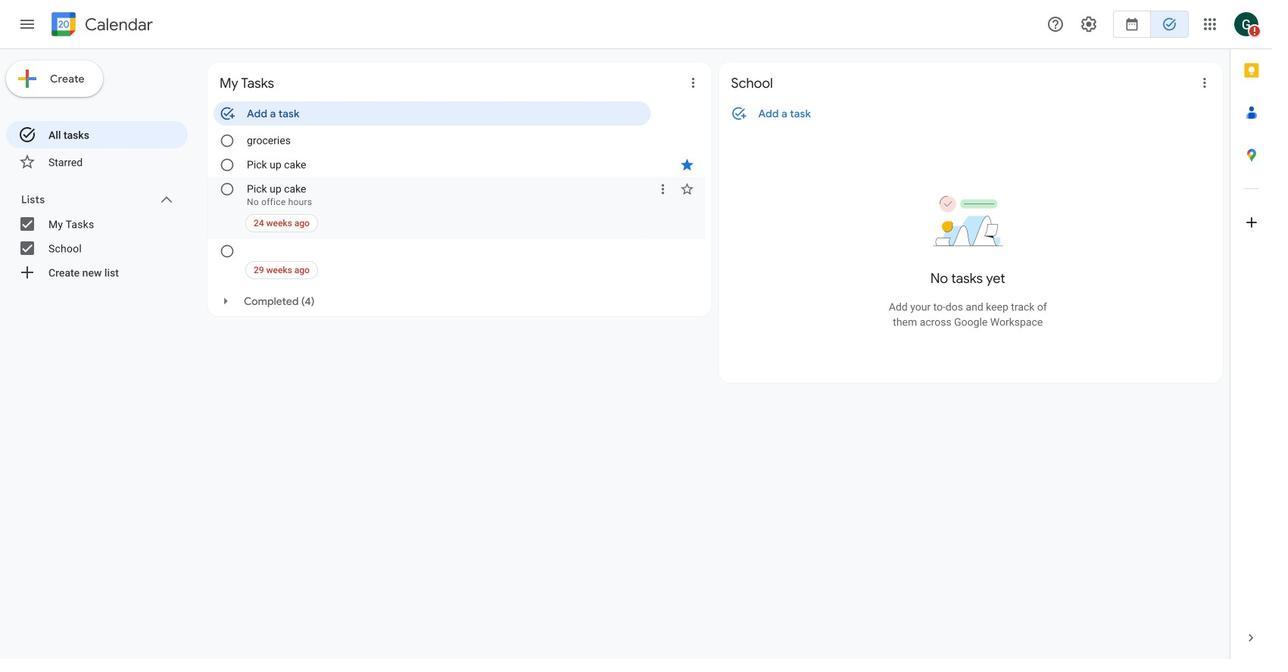 Task type: vqa. For each thing, say whether or not it's contained in the screenshot.
Support Menu image
yes



Task type: describe. For each thing, give the bounding box(es) containing it.
tasks sidebar image
[[18, 15, 36, 33]]



Task type: locate. For each thing, give the bounding box(es) containing it.
settings menu image
[[1080, 15, 1098, 33]]

calendar element
[[48, 9, 153, 42]]

tab list
[[1231, 49, 1272, 617]]

heading
[[82, 16, 153, 34]]

heading inside calendar element
[[82, 16, 153, 34]]

support menu image
[[1047, 15, 1065, 33]]



